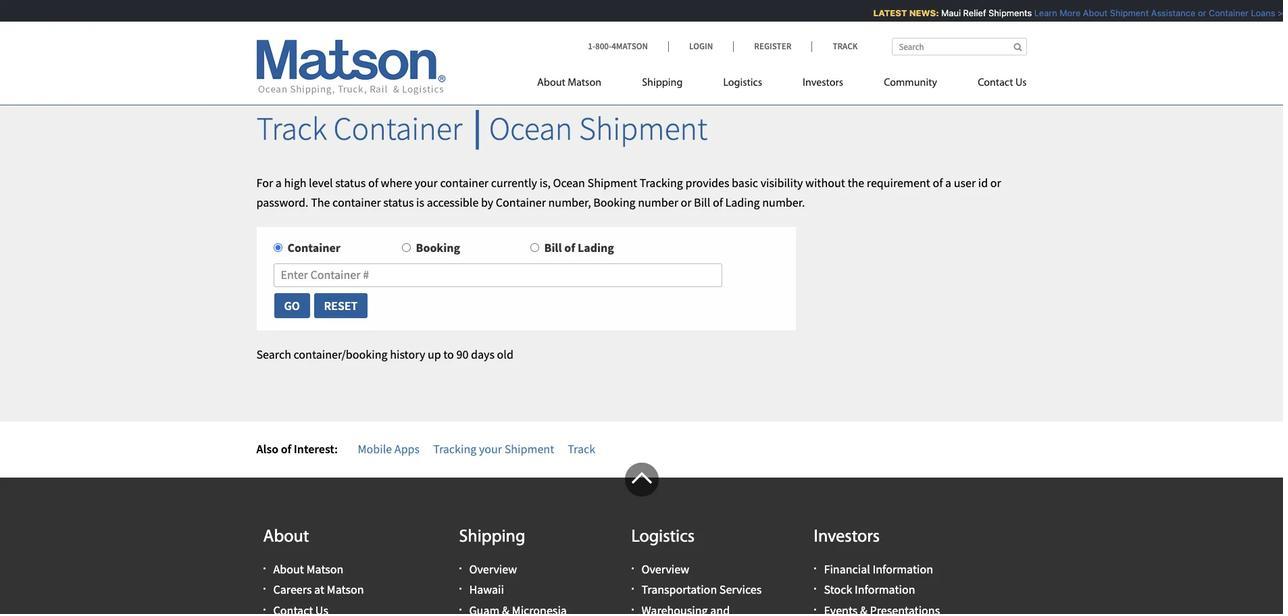 Task type: locate. For each thing, give the bounding box(es) containing it.
1 vertical spatial tracking
[[433, 441, 477, 457]]

assistance
[[1147, 7, 1192, 18]]

0 vertical spatial information
[[873, 562, 933, 577]]

0 vertical spatial container
[[440, 175, 489, 190]]

a right the for
[[276, 175, 282, 190]]

blue matson logo with ocean, shipping, truck, rail and logistics written beneath it. image
[[257, 40, 446, 95]]

of right bill of lading option
[[565, 240, 575, 256]]

1 overview from the left
[[469, 562, 517, 577]]

booking right "booking" radio
[[416, 240, 460, 256]]

0 vertical spatial lading
[[726, 194, 760, 210]]

careers at matson link
[[273, 582, 364, 598]]

1-
[[588, 41, 595, 52]]

a left user
[[946, 175, 952, 190]]

0 vertical spatial or
[[1194, 7, 1202, 18]]

matson down 1-
[[568, 78, 602, 89]]

0 vertical spatial bill
[[694, 194, 711, 210]]

lading down basic
[[726, 194, 760, 210]]

password.
[[257, 194, 309, 210]]

0 vertical spatial your
[[415, 175, 438, 190]]

1 overview link from the left
[[469, 562, 517, 577]]

0 horizontal spatial overview link
[[469, 562, 517, 577]]

shipping up overview hawaii
[[459, 528, 526, 547]]

0 vertical spatial tracking
[[640, 175, 683, 190]]

shipping inside footer
[[459, 528, 526, 547]]

0 horizontal spatial shipping
[[459, 528, 526, 547]]

None button
[[273, 293, 311, 319], [313, 293, 369, 319], [273, 293, 311, 319], [313, 293, 369, 319]]

interest:
[[294, 441, 338, 457]]

1 vertical spatial lading
[[578, 240, 614, 256]]

also of interest:
[[257, 441, 338, 457]]

0 vertical spatial status
[[335, 175, 366, 190]]

1 horizontal spatial bill
[[694, 194, 711, 210]]

or right the id
[[991, 175, 1002, 190]]

track link
[[812, 41, 858, 52], [568, 441, 596, 457]]

0 vertical spatial booking
[[594, 194, 636, 210]]

shipment
[[1106, 7, 1145, 18], [579, 108, 708, 149], [588, 175, 637, 190], [505, 441, 554, 457]]

overview up "transportation"
[[642, 562, 690, 577]]

None search field
[[892, 38, 1027, 55]]

track for the right track 'link'
[[833, 41, 858, 52]]

investors down register link
[[803, 78, 844, 89]]

logistics inside the top menu navigation
[[724, 78, 762, 89]]

0 horizontal spatial about matson link
[[273, 562, 344, 577]]

overview for logistics
[[642, 562, 690, 577]]

1 vertical spatial about matson link
[[273, 562, 344, 577]]

800-
[[595, 41, 612, 52]]

0 vertical spatial logistics
[[724, 78, 762, 89]]

requirement
[[867, 175, 931, 190]]

0 horizontal spatial bill
[[544, 240, 562, 256]]

basic
[[732, 175, 758, 190]]

overview link up hawaii
[[469, 562, 517, 577]]

shipping link
[[622, 71, 703, 99]]

track container │ocean shipment
[[257, 108, 708, 149]]

tracking inside for a high level status of where your container currently is, ocean shipment tracking provides basic visibility without the requirement of a user id or password. the container status is accessible by container number, booking number or bill of lading number.
[[640, 175, 683, 190]]

logistics link
[[703, 71, 783, 99]]

history
[[390, 347, 425, 362]]

booking
[[594, 194, 636, 210], [416, 240, 460, 256]]

days
[[471, 347, 495, 362]]

0 vertical spatial track
[[833, 41, 858, 52]]

2 vertical spatial track
[[568, 441, 596, 457]]

bill inside for a high level status of where your container currently is, ocean shipment tracking provides basic visibility without the requirement of a user id or password. the container status is accessible by container number, booking number or bill of lading number.
[[694, 194, 711, 210]]

overview link
[[469, 562, 517, 577], [642, 562, 690, 577]]

track
[[833, 41, 858, 52], [257, 108, 327, 149], [568, 441, 596, 457]]

hawaii
[[469, 582, 504, 598]]

1 horizontal spatial your
[[479, 441, 502, 457]]

overview link for logistics
[[642, 562, 690, 577]]

is,
[[540, 175, 551, 190]]

1 vertical spatial matson
[[307, 562, 344, 577]]

0 horizontal spatial status
[[335, 175, 366, 190]]

status
[[335, 175, 366, 190], [383, 194, 414, 210]]

overview link for shipping
[[469, 562, 517, 577]]

0 vertical spatial matson
[[568, 78, 602, 89]]

accessible
[[427, 194, 479, 210]]

number.
[[763, 194, 805, 210]]

matson for about matson careers at matson
[[307, 562, 344, 577]]

about matson link for "careers at matson" link
[[273, 562, 344, 577]]

matson up at
[[307, 562, 344, 577]]

1 vertical spatial track
[[257, 108, 327, 149]]

up
[[428, 347, 441, 362]]

0 vertical spatial track link
[[812, 41, 858, 52]]

shipping down 4matson
[[642, 78, 683, 89]]

1 horizontal spatial shipping
[[642, 78, 683, 89]]

container down currently
[[496, 194, 546, 210]]

logistics up "transportation"
[[632, 528, 695, 547]]

2 overview link from the left
[[642, 562, 690, 577]]

2 a from the left
[[946, 175, 952, 190]]

1 horizontal spatial status
[[383, 194, 414, 210]]

0 vertical spatial about matson link
[[537, 71, 622, 99]]

logistics
[[724, 78, 762, 89], [632, 528, 695, 547]]

financial information link
[[824, 562, 933, 577]]

about matson careers at matson
[[273, 562, 364, 598]]

investors inside the top menu navigation
[[803, 78, 844, 89]]

search container/booking history up to 90 days old
[[257, 347, 514, 362]]

0 horizontal spatial container
[[333, 194, 381, 210]]

1 horizontal spatial booking
[[594, 194, 636, 210]]

mobile
[[358, 441, 392, 457]]

2 vertical spatial or
[[681, 194, 692, 210]]

contact us
[[978, 78, 1027, 89]]

0 horizontal spatial track link
[[568, 441, 596, 457]]

container up accessible on the top of page
[[440, 175, 489, 190]]

transportation
[[642, 582, 717, 598]]

information
[[873, 562, 933, 577], [855, 582, 916, 598]]

1 horizontal spatial track link
[[812, 41, 858, 52]]

currently
[[491, 175, 537, 190]]

matson inside the top menu navigation
[[568, 78, 602, 89]]

about
[[1079, 7, 1104, 18], [537, 78, 566, 89], [263, 528, 309, 547], [273, 562, 304, 577]]

overview
[[469, 562, 517, 577], [642, 562, 690, 577]]

1 vertical spatial booking
[[416, 240, 460, 256]]

tracking up number
[[640, 175, 683, 190]]

status right level
[[335, 175, 366, 190]]

about inside about matson careers at matson
[[273, 562, 304, 577]]

matson right at
[[327, 582, 364, 598]]

1 horizontal spatial a
[[946, 175, 952, 190]]

bill down provides
[[694, 194, 711, 210]]

container right the
[[333, 194, 381, 210]]

shipping inside shipping link
[[642, 78, 683, 89]]

or right number
[[681, 194, 692, 210]]

bill right bill of lading option
[[544, 240, 562, 256]]

of
[[368, 175, 378, 190], [933, 175, 943, 190], [713, 194, 723, 210], [565, 240, 575, 256], [281, 441, 291, 457]]

visibility
[[761, 175, 803, 190]]

0 horizontal spatial logistics
[[632, 528, 695, 547]]

1 vertical spatial logistics
[[632, 528, 695, 547]]

tracking right "apps" at left
[[433, 441, 477, 457]]

investors up financial
[[814, 528, 880, 547]]

1 vertical spatial shipping
[[459, 528, 526, 547]]

a
[[276, 175, 282, 190], [946, 175, 952, 190]]

transportation services link
[[642, 582, 762, 598]]

for
[[257, 175, 273, 190]]

number
[[638, 194, 679, 210]]

matson for about matson
[[568, 78, 602, 89]]

tracking your shipment link
[[433, 441, 554, 457]]

container
[[440, 175, 489, 190], [333, 194, 381, 210]]

1 horizontal spatial lading
[[726, 194, 760, 210]]

container left loans
[[1205, 7, 1245, 18]]

overview up hawaii
[[469, 562, 517, 577]]

booking left number
[[594, 194, 636, 210]]

0 horizontal spatial track
[[257, 108, 327, 149]]

2 horizontal spatial track
[[833, 41, 858, 52]]

container right container radio at left top
[[288, 240, 341, 256]]

information up stock information link
[[873, 562, 933, 577]]

0 vertical spatial investors
[[803, 78, 844, 89]]

0 vertical spatial shipping
[[642, 78, 683, 89]]

status down where
[[383, 194, 414, 210]]

1 a from the left
[[276, 175, 282, 190]]

or
[[1194, 7, 1202, 18], [991, 175, 1002, 190], [681, 194, 692, 210]]

about inside the top menu navigation
[[537, 78, 566, 89]]

2 overview from the left
[[642, 562, 690, 577]]

1 horizontal spatial logistics
[[724, 78, 762, 89]]

Search search field
[[892, 38, 1027, 55]]

about matson link down 1-
[[537, 71, 622, 99]]

0 horizontal spatial your
[[415, 175, 438, 190]]

overview for shipping
[[469, 562, 517, 577]]

1 horizontal spatial about matson link
[[537, 71, 622, 99]]

shipping
[[642, 78, 683, 89], [459, 528, 526, 547]]

logistics down register link
[[724, 78, 762, 89]]

booking inside for a high level status of where your container currently is, ocean shipment tracking provides basic visibility without the requirement of a user id or password. the container status is accessible by container number, booking number or bill of lading number.
[[594, 194, 636, 210]]

to
[[444, 347, 454, 362]]

2 vertical spatial matson
[[327, 582, 364, 598]]

container
[[1205, 7, 1245, 18], [334, 108, 462, 149], [496, 194, 546, 210], [288, 240, 341, 256]]

about matson link
[[537, 71, 622, 99], [273, 562, 344, 577]]

4matson
[[612, 41, 648, 52]]

login
[[689, 41, 713, 52]]

1 horizontal spatial overview link
[[642, 562, 690, 577]]

1 horizontal spatial overview
[[642, 562, 690, 577]]

1 horizontal spatial tracking
[[640, 175, 683, 190]]

or right assistance
[[1194, 7, 1202, 18]]

│ocean
[[469, 108, 573, 149]]

1 horizontal spatial track
[[568, 441, 596, 457]]

community link
[[864, 71, 958, 99]]

latest news: maui relief shipments learn more about shipment assistance or container loans >
[[869, 7, 1279, 18]]

1-800-4matson
[[588, 41, 648, 52]]

matson
[[568, 78, 602, 89], [307, 562, 344, 577], [327, 582, 364, 598]]

footer
[[0, 463, 1284, 614]]

investors link
[[783, 71, 864, 99]]

about matson link up "careers at matson" link
[[273, 562, 344, 577]]

learn more about shipment assistance or container loans > link
[[1030, 7, 1279, 18]]

1 vertical spatial track link
[[568, 441, 596, 457]]

overview link up "transportation"
[[642, 562, 690, 577]]

lading down number,
[[578, 240, 614, 256]]

news:
[[905, 7, 935, 18]]

0 horizontal spatial a
[[276, 175, 282, 190]]

lading
[[726, 194, 760, 210], [578, 240, 614, 256]]

of right also
[[281, 441, 291, 457]]

1 vertical spatial your
[[479, 441, 502, 457]]

information down the financial information link
[[855, 582, 916, 598]]

overview inside overview transportation services
[[642, 562, 690, 577]]

0 horizontal spatial overview
[[469, 562, 517, 577]]

1 vertical spatial or
[[991, 175, 1002, 190]]

mobile apps link
[[358, 441, 420, 457]]

relief
[[959, 7, 982, 18]]



Task type: vqa. For each thing, say whether or not it's contained in the screenshot.
top Investors
yes



Task type: describe. For each thing, give the bounding box(es) containing it.
shipment inside for a high level status of where your container currently is, ocean shipment tracking provides basic visibility without the requirement of a user id or password. the container status is accessible by container number, booking number or bill of lading number.
[[588, 175, 637, 190]]

login link
[[668, 41, 734, 52]]

track for the left track 'link'
[[568, 441, 596, 457]]

bill of lading
[[544, 240, 614, 256]]

container up where
[[334, 108, 462, 149]]

Enter Container # text field
[[273, 264, 723, 287]]

ocean
[[553, 175, 585, 190]]

id
[[979, 175, 988, 190]]

level
[[309, 175, 333, 190]]

overview transportation services
[[642, 562, 762, 598]]

about matson link for shipping link
[[537, 71, 622, 99]]

hawaii link
[[469, 582, 504, 598]]

stock information link
[[824, 582, 916, 598]]

learn
[[1030, 7, 1053, 18]]

provides
[[686, 175, 730, 190]]

0 horizontal spatial lading
[[578, 240, 614, 256]]

container inside for a high level status of where your container currently is, ocean shipment tracking provides basic visibility without the requirement of a user id or password. the container status is accessible by container number, booking number or bill of lading number.
[[496, 194, 546, 210]]

contact us link
[[958, 71, 1027, 99]]

without
[[806, 175, 845, 190]]

1 vertical spatial information
[[855, 582, 916, 598]]

services
[[720, 582, 762, 598]]

of left where
[[368, 175, 378, 190]]

Bill of Lading radio
[[530, 244, 539, 252]]

number,
[[548, 194, 591, 210]]

stock
[[824, 582, 853, 598]]

careers
[[273, 582, 312, 598]]

1 vertical spatial bill
[[544, 240, 562, 256]]

the
[[311, 194, 330, 210]]

register
[[755, 41, 792, 52]]

by
[[481, 194, 494, 210]]

tracking your shipment
[[433, 441, 554, 457]]

more
[[1056, 7, 1077, 18]]

also
[[257, 441, 279, 457]]

footer containing about
[[0, 463, 1284, 614]]

user
[[954, 175, 976, 190]]

Booking radio
[[402, 244, 411, 252]]

old
[[497, 347, 514, 362]]

is
[[416, 194, 425, 210]]

at
[[314, 582, 324, 598]]

contact
[[978, 78, 1014, 89]]

0 horizontal spatial tracking
[[433, 441, 477, 457]]

lading inside for a high level status of where your container currently is, ocean shipment tracking provides basic visibility without the requirement of a user id or password. the container status is accessible by container number, booking number or bill of lading number.
[[726, 194, 760, 210]]

shipments
[[985, 7, 1028, 18]]

1 horizontal spatial or
[[991, 175, 1002, 190]]

90
[[457, 347, 469, 362]]

about for about matson
[[537, 78, 566, 89]]

the
[[848, 175, 865, 190]]

backtop image
[[625, 463, 659, 497]]

container/booking
[[294, 347, 388, 362]]

0 horizontal spatial or
[[681, 194, 692, 210]]

overview hawaii
[[469, 562, 517, 598]]

>
[[1274, 7, 1279, 18]]

high
[[284, 175, 307, 190]]

about for about
[[263, 528, 309, 547]]

1-800-4matson link
[[588, 41, 668, 52]]

of left user
[[933, 175, 943, 190]]

apps
[[395, 441, 420, 457]]

community
[[884, 78, 938, 89]]

track for track container │ocean shipment
[[257, 108, 327, 149]]

0 horizontal spatial booking
[[416, 240, 460, 256]]

latest
[[869, 7, 903, 18]]

register link
[[734, 41, 812, 52]]

about for about matson careers at matson
[[273, 562, 304, 577]]

search image
[[1014, 43, 1022, 51]]

financial
[[824, 562, 871, 577]]

your inside for a high level status of where your container currently is, ocean shipment tracking provides basic visibility without the requirement of a user id or password. the container status is accessible by container number, booking number or bill of lading number.
[[415, 175, 438, 190]]

for a high level status of where your container currently is, ocean shipment tracking provides basic visibility without the requirement of a user id or password. the container status is accessible by container number, booking number or bill of lading number.
[[257, 175, 1002, 210]]

1 horizontal spatial container
[[440, 175, 489, 190]]

2 horizontal spatial or
[[1194, 7, 1202, 18]]

about matson
[[537, 78, 602, 89]]

1 vertical spatial container
[[333, 194, 381, 210]]

us
[[1016, 78, 1027, 89]]

maui
[[937, 7, 957, 18]]

1 vertical spatial status
[[383, 194, 414, 210]]

search
[[257, 347, 291, 362]]

loans
[[1247, 7, 1271, 18]]

of down provides
[[713, 194, 723, 210]]

mobile apps
[[358, 441, 420, 457]]

Container radio
[[273, 244, 282, 252]]

1 vertical spatial investors
[[814, 528, 880, 547]]

financial information stock information
[[824, 562, 933, 598]]

where
[[381, 175, 412, 190]]

top menu navigation
[[537, 71, 1027, 99]]



